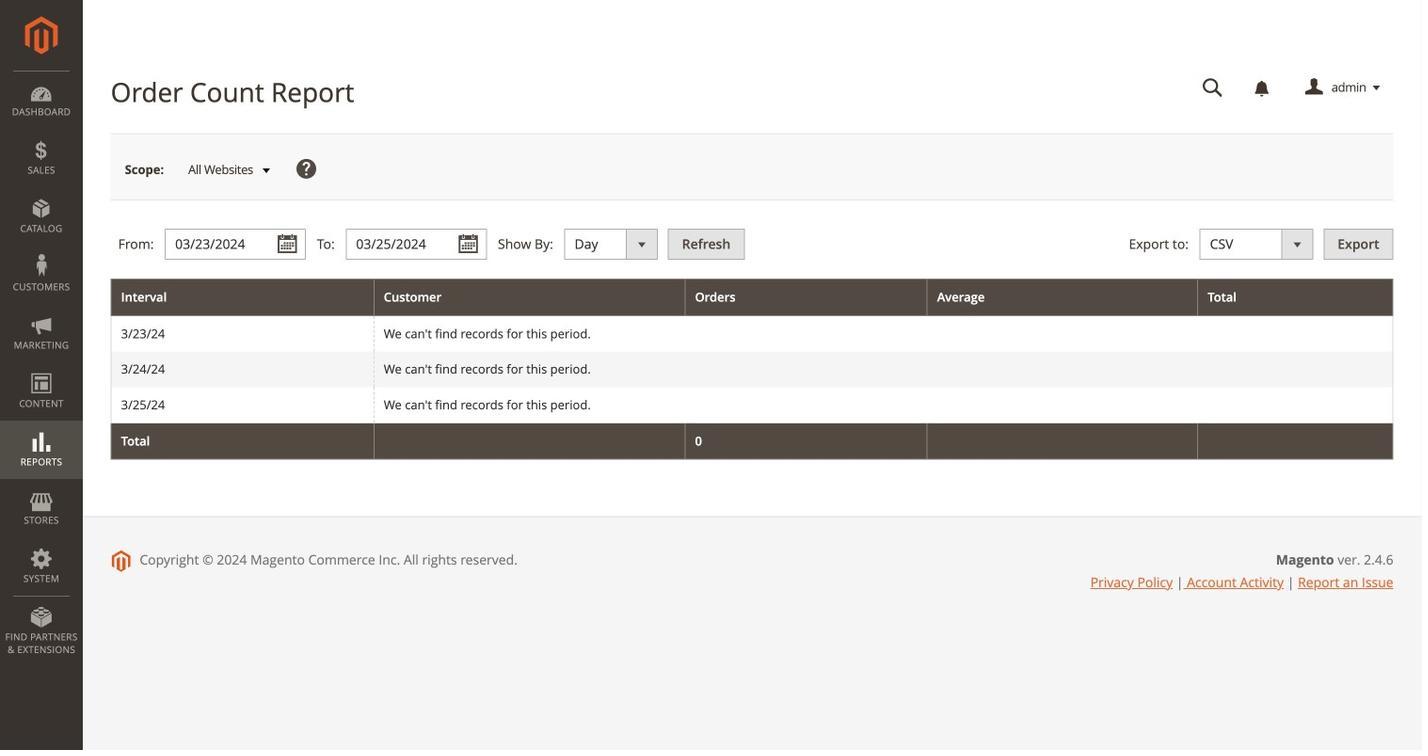 Task type: locate. For each thing, give the bounding box(es) containing it.
magento admin panel image
[[25, 16, 58, 55]]

None text field
[[1190, 72, 1237, 104]]

menu bar
[[0, 71, 83, 666]]

None text field
[[165, 229, 306, 260], [346, 229, 487, 260], [165, 229, 306, 260], [346, 229, 487, 260]]



Task type: vqa. For each thing, say whether or not it's contained in the screenshot.
MENU
no



